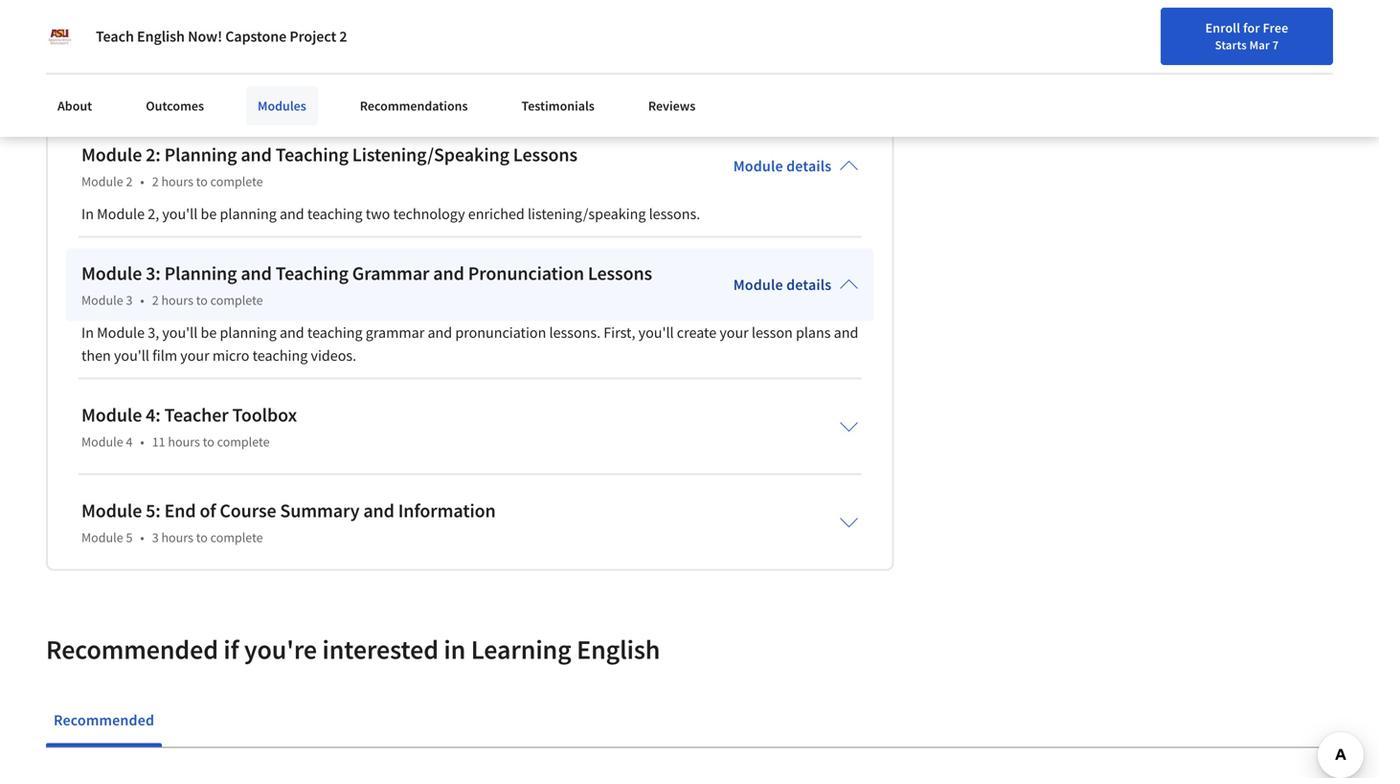 Task type: describe. For each thing, give the bounding box(es) containing it.
in module 2, you'll be planning and teaching two technology enriched listening/speaking lessons.
[[81, 204, 700, 223]]

reviews
[[648, 97, 696, 114]]

edited
[[81, 17, 123, 36]]

and inside module 5: end of course summary and information module 5 • 3 hours to complete
[[363, 499, 394, 523]]

planning for 3,
[[220, 323, 277, 342]]

and down "module 2: planning and teaching listening/speaking lessons module 2 • 2 hours to complete"
[[280, 204, 304, 223]]

find your new career
[[1104, 22, 1224, 39]]

you'll right 2,
[[162, 204, 198, 223]]

recommended for recommended
[[54, 711, 154, 730]]

with
[[312, 17, 341, 36]]

pronunciation
[[455, 323, 546, 342]]

outcomes
[[146, 97, 204, 114]]

5:
[[146, 499, 161, 523]]

to inside "module 3: planning and teaching grammar and pronunciation lessons module 3 • 2 hours to complete"
[[196, 291, 208, 309]]

recommended for recommended if you're interested in learning english
[[46, 633, 218, 666]]

for for enroll
[[1243, 19, 1260, 36]]

2 inside "module 3: planning and teaching grammar and pronunciation lessons module 3 • 2 hours to complete"
[[152, 291, 159, 309]]

about link
[[46, 86, 104, 125]]

1 horizontal spatial plan
[[375, 55, 404, 74]]

summary
[[280, 499, 360, 523]]

0 horizontal spatial your
[[180, 346, 209, 365]]

project
[[290, 27, 336, 46]]

join
[[1294, 24, 1320, 42]]

starts
[[1215, 37, 1247, 53]]

hours inside "module 3: planning and teaching grammar and pronunciation lessons module 3 • 2 hours to complete"
[[161, 291, 193, 309]]

free for enroll for free starts mar 7
[[1263, 19, 1288, 36]]

of
[[200, 499, 216, 523]]

recommendations
[[360, 97, 468, 114]]

complete inside "module 3: planning and teaching grammar and pronunciation lessons module 3 • 2 hours to complete"
[[210, 291, 263, 309]]

if
[[224, 633, 239, 666]]

lessons inside "module 3: planning and teaching grammar and pronunciation lessons module 3 • 2 hours to complete"
[[588, 261, 652, 285]]

you'll down 3,
[[114, 346, 149, 365]]

planning for 2,
[[220, 204, 277, 223]]

enroll for free starts mar 7
[[1205, 19, 1288, 53]]

module details for module 3: planning and teaching grammar and pronunciation lessons
[[733, 275, 832, 294]]

modules
[[258, 97, 306, 114]]

• inside module 4: teacher toolbox module 4 • 11 hours to complete
[[140, 433, 144, 450]]

and inside "module 2: planning and teaching listening/speaking lessons module 2 • 2 hours to complete"
[[241, 142, 272, 166]]

7
[[1272, 37, 1279, 53]]

complete inside module 5: end of course summary and information module 5 • 3 hours to complete
[[210, 529, 263, 546]]

you'll right first,
[[638, 323, 674, 342]]

now!
[[188, 27, 222, 46]]

join for free
[[1294, 24, 1368, 42]]

teaching for listening/speaking
[[276, 142, 348, 166]]

technology
[[344, 17, 418, 36]]

interested
[[322, 633, 439, 666]]

module 3: planning and teaching grammar and pronunciation lessons module 3 • 2 hours to complete
[[81, 261, 652, 309]]

and up toolbox
[[280, 323, 304, 342]]

minutes
[[506, 55, 558, 74]]

recommended button
[[46, 697, 162, 743]]

0 vertical spatial reading/writing
[[126, 17, 230, 36]]

find your new career link
[[1095, 19, 1234, 43]]

teach
[[96, 27, 134, 46]]

0 horizontal spatial lesson
[[233, 17, 278, 36]]

and right grammar at the top of the page
[[428, 323, 452, 342]]

log in
[[1244, 22, 1278, 39]]

1 vertical spatial reading/writing
[[220, 55, 325, 74]]

film
[[152, 346, 177, 365]]

3,
[[148, 323, 159, 342]]

• inside "module 2: planning and teaching listening/speaking lessons module 2 • 2 hours to complete"
[[140, 173, 144, 190]]

log
[[1244, 22, 1264, 39]]

coursera image
[[23, 16, 145, 46]]

outcomes link
[[134, 86, 215, 125]]

enroll
[[1205, 19, 1240, 36]]

lessons. inside 'in module 3, you'll be planning and teaching grammar and pronunciation lessons.  first, you'll create your lesson plans and then you'll film your micro teaching videos.'
[[549, 323, 601, 342]]

1 horizontal spatial lesson
[[328, 55, 372, 74]]

in for in module 3, you'll be planning and teaching grammar and pronunciation lessons.  first, you'll create your lesson plans and then you'll film your micro teaching videos.
[[81, 323, 94, 342]]

video)
[[453, 17, 493, 36]]

4:
[[146, 403, 161, 427]]

grammar
[[366, 323, 424, 342]]

details for module 2: planning and teaching listening/speaking lessons
[[786, 156, 832, 175]]

2 vertical spatial teaching
[[252, 346, 308, 365]]

3 inside module 5: end of course summary and information module 5 • 3 hours to complete
[[152, 529, 159, 546]]

new
[[1160, 22, 1185, 39]]

5
[[126, 529, 133, 546]]

learning
[[471, 633, 571, 666]]

end
[[164, 499, 196, 523]]

lesson
[[752, 323, 793, 342]]

to inside "module 2: planning and teaching listening/speaking lessons module 2 • 2 hours to complete"
[[196, 173, 208, 190]]

to inside module 5: end of course summary and information module 5 • 3 hours to complete
[[196, 529, 208, 546]]

teach english now! capstone project 2
[[96, 27, 347, 46]]

120
[[480, 55, 503, 74]]

your inside find your new career link
[[1132, 22, 1157, 39]]

modules link
[[246, 86, 318, 125]]

videos.
[[311, 346, 356, 365]]



Task type: locate. For each thing, give the bounding box(es) containing it.
be inside 'in module 3, you'll be planning and teaching grammar and pronunciation lessons.  first, you'll create your lesson plans and then you'll film your micro teaching videos.'
[[201, 323, 217, 342]]

1 horizontal spatial english
[[577, 633, 660, 666]]

mar
[[1249, 37, 1270, 53]]

free right join
[[1342, 24, 1368, 42]]

teaching inside "module 3: planning and teaching grammar and pronunciation lessons module 3 • 2 hours to complete"
[[276, 261, 348, 285]]

listening/speaking
[[528, 204, 646, 223]]

free inside enroll for free starts mar 7
[[1263, 19, 1288, 36]]

be up micro
[[201, 323, 217, 342]]

teaching for grammar
[[307, 323, 363, 342]]

grammar
[[352, 261, 429, 285]]

information
[[398, 499, 496, 523]]

edited reading/writing lesson plan with technology (and video)
[[81, 17, 493, 36]]

0 vertical spatial teaching
[[307, 204, 363, 223]]

first,
[[604, 323, 635, 342]]

complete up micro
[[210, 291, 263, 309]]

be for 3,
[[201, 323, 217, 342]]

0 vertical spatial plan
[[281, 17, 309, 36]]

reading/writing down capstone
[[220, 55, 325, 74]]

0 horizontal spatial english
[[137, 27, 185, 46]]

0 vertical spatial lessons
[[513, 142, 578, 166]]

lessons.
[[649, 204, 700, 223], [549, 323, 601, 342]]

hours down outcomes
[[161, 173, 193, 190]]

complete down toolbox
[[217, 433, 270, 450]]

and down modules
[[241, 142, 272, 166]]

1 vertical spatial plan
[[375, 55, 404, 74]]

0 vertical spatial module details
[[733, 156, 832, 175]]

plan
[[281, 17, 309, 36], [375, 55, 404, 74]]

3 inside "module 3: planning and teaching grammar and pronunciation lessons module 3 • 2 hours to complete"
[[126, 291, 133, 309]]

teaching
[[307, 204, 363, 223], [307, 323, 363, 342], [252, 346, 308, 365]]

0 vertical spatial planning
[[164, 142, 237, 166]]

technology-
[[81, 55, 160, 74]]

join for free link
[[1289, 15, 1373, 51]]

module 2: planning and teaching listening/speaking lessons module 2 • 2 hours to complete
[[81, 142, 578, 190]]

details for module 3: planning and teaching grammar and pronunciation lessons
[[786, 275, 832, 294]]

planning inside "module 3: planning and teaching grammar and pronunciation lessons module 3 • 2 hours to complete"
[[164, 261, 237, 285]]

2 horizontal spatial your
[[1132, 22, 1157, 39]]

0 vertical spatial your
[[1132, 22, 1157, 39]]

hours inside "module 2: planning and teaching listening/speaking lessons module 2 • 2 hours to complete"
[[161, 173, 193, 190]]

planning right 3: on the top left
[[164, 261, 237, 285]]

2 be from the top
[[201, 323, 217, 342]]

0 vertical spatial in
[[1267, 22, 1278, 39]]

listening/speaking
[[352, 142, 509, 166]]

for up mar
[[1243, 19, 1260, 36]]

0 horizontal spatial plan
[[281, 17, 309, 36]]

0 horizontal spatial lessons.
[[549, 323, 601, 342]]

planning for 2:
[[164, 142, 237, 166]]

1 vertical spatial 3
[[152, 529, 159, 546]]

module 5: end of course summary and information module 5 • 3 hours to complete
[[81, 499, 496, 546]]

0 vertical spatial recommended
[[46, 633, 218, 666]]

plan down technology
[[375, 55, 404, 74]]

0 vertical spatial 3
[[126, 291, 133, 309]]

lesson
[[233, 17, 278, 36], [328, 55, 372, 74]]

reading/writing
[[126, 17, 230, 36], [220, 55, 325, 74]]

collection element
[[46, 748, 1333, 779]]

be for 2,
[[201, 204, 217, 223]]

1 details from the top
[[786, 156, 832, 175]]

planning for 3:
[[164, 261, 237, 285]]

complete down the course
[[210, 529, 263, 546]]

0 vertical spatial teaching
[[276, 142, 348, 166]]

1 vertical spatial planning
[[220, 323, 277, 342]]

in module 3, you'll be planning and teaching grammar and pronunciation lessons.  first, you'll create your lesson plans and then you'll film your micro teaching videos.
[[81, 323, 858, 365]]

testimonials
[[521, 97, 595, 114]]

complete
[[210, 173, 263, 190], [210, 291, 263, 309], [217, 433, 270, 450], [210, 529, 263, 546]]

0 vertical spatial lesson
[[233, 17, 278, 36]]

teaching up videos.
[[307, 323, 363, 342]]

testimonials link
[[510, 86, 606, 125]]

2 vertical spatial in
[[81, 323, 94, 342]]

1 horizontal spatial lessons.
[[649, 204, 700, 223]]

teaching for two
[[307, 204, 363, 223]]

module details
[[733, 156, 832, 175], [733, 275, 832, 294]]

1 vertical spatial planning
[[164, 261, 237, 285]]

reading/writing up enriched
[[126, 17, 230, 36]]

teaching
[[276, 142, 348, 166], [276, 261, 348, 285]]

2,
[[148, 204, 159, 223]]

3
[[126, 291, 133, 309], [152, 529, 159, 546]]

for right join
[[1322, 24, 1340, 42]]

1 planning from the top
[[164, 142, 237, 166]]

career
[[1188, 22, 1224, 39]]

micro
[[212, 346, 249, 365]]

2 details from the top
[[786, 275, 832, 294]]

for for join
[[1322, 24, 1340, 42]]

details
[[786, 156, 832, 175], [786, 275, 832, 294]]

module 4: teacher toolbox module 4 • 11 hours to complete
[[81, 403, 297, 450]]

your right "create"
[[720, 323, 749, 342]]

1 vertical spatial teaching
[[276, 261, 348, 285]]

hours
[[161, 173, 193, 190], [161, 291, 193, 309], [168, 433, 200, 450], [161, 529, 193, 546]]

and up micro
[[241, 261, 272, 285]]

planning right 2:
[[164, 142, 237, 166]]

1 vertical spatial lessons
[[588, 261, 652, 285]]

arizona state university image
[[46, 23, 73, 50]]

hours down end
[[161, 529, 193, 546]]

planning
[[164, 142, 237, 166], [164, 261, 237, 285]]

hours inside module 5: end of course summary and information module 5 • 3 hours to complete
[[161, 529, 193, 546]]

be right 2,
[[201, 204, 217, 223]]

• inside "module 3: planning and teaching grammar and pronunciation lessons module 3 • 2 hours to complete"
[[140, 291, 144, 309]]

planning up micro
[[220, 323, 277, 342]]

recommended inside button
[[54, 711, 154, 730]]

in right the log
[[1267, 22, 1278, 39]]

(+video)
[[407, 55, 460, 74]]

and right 'grammar'
[[433, 261, 464, 285]]

and right summary
[[363, 499, 394, 523]]

enriched
[[468, 204, 525, 223]]

your
[[1132, 22, 1157, 39], [720, 323, 749, 342], [180, 346, 209, 365]]

module details for module 2: planning and teaching listening/speaking lessons
[[733, 156, 832, 175]]

free up 7
[[1263, 19, 1288, 36]]

3:
[[146, 261, 161, 285]]

teaching for grammar
[[276, 261, 348, 285]]

0 vertical spatial be
[[201, 204, 217, 223]]

0 horizontal spatial lessons
[[513, 142, 578, 166]]

teacher
[[164, 403, 229, 427]]

recommendations link
[[348, 86, 479, 125]]

be
[[201, 204, 217, 223], [201, 323, 217, 342]]

lessons up first,
[[588, 261, 652, 285]]

to
[[196, 173, 208, 190], [196, 291, 208, 309], [203, 433, 214, 450], [196, 529, 208, 546]]

in up the then
[[81, 323, 94, 342]]

hours inside module 4: teacher toolbox module 4 • 11 hours to complete
[[168, 433, 200, 450]]

0 horizontal spatial for
[[1243, 19, 1260, 36]]

plans
[[796, 323, 831, 342]]

0 horizontal spatial 3
[[126, 291, 133, 309]]

planning
[[220, 204, 277, 223], [220, 323, 277, 342]]

plan left with
[[281, 17, 309, 36]]

teaching left two
[[307, 204, 363, 223]]

for
[[1243, 19, 1260, 36], [1322, 24, 1340, 42]]

log in link
[[1234, 19, 1287, 42]]

1 planning from the top
[[220, 204, 277, 223]]

reviews link
[[637, 86, 707, 125]]

• inside module 5: end of course summary and information module 5 • 3 hours to complete
[[140, 529, 144, 546]]

1 horizontal spatial for
[[1322, 24, 1340, 42]]

free for join for free
[[1342, 24, 1368, 42]]

complete inside "module 2: planning and teaching listening/speaking lessons module 2 • 2 hours to complete"
[[210, 173, 263, 190]]

1 vertical spatial english
[[577, 633, 660, 666]]

technology-enriched reading/writing lesson plan (+video) • 120 minutes
[[81, 55, 558, 74]]

free
[[1263, 19, 1288, 36], [1342, 24, 1368, 42]]

recommended
[[46, 633, 218, 666], [54, 711, 154, 730]]

in inside 'in module 3, you'll be planning and teaching grammar and pronunciation lessons.  first, you'll create your lesson plans and then you'll film your micro teaching videos.'
[[81, 323, 94, 342]]

for inside enroll for free starts mar 7
[[1243, 19, 1260, 36]]

lesson down with
[[328, 55, 372, 74]]

4
[[126, 433, 133, 450]]

lessons. right 'listening/speaking'
[[649, 204, 700, 223]]

1 teaching from the top
[[276, 142, 348, 166]]

1 vertical spatial lesson
[[328, 55, 372, 74]]

0 vertical spatial english
[[137, 27, 185, 46]]

1 horizontal spatial 3
[[152, 529, 159, 546]]

None search field
[[273, 12, 589, 50]]

and right the plans
[[834, 323, 858, 342]]

(and
[[421, 17, 450, 36]]

capstone
[[225, 27, 287, 46]]

1 vertical spatial recommended
[[54, 711, 154, 730]]

you're
[[244, 633, 317, 666]]

1 horizontal spatial your
[[720, 323, 749, 342]]

1 vertical spatial teaching
[[307, 323, 363, 342]]

1 horizontal spatial free
[[1342, 24, 1368, 42]]

pronunciation
[[468, 261, 584, 285]]

0 horizontal spatial free
[[1263, 19, 1288, 36]]

teaching down modules link
[[276, 142, 348, 166]]

you'll right 3,
[[162, 323, 198, 342]]

in left 2,
[[81, 204, 94, 223]]

toolbox
[[232, 403, 297, 427]]

2 teaching from the top
[[276, 261, 348, 285]]

2 module details from the top
[[733, 275, 832, 294]]

hours right 11
[[168, 433, 200, 450]]

0 vertical spatial details
[[786, 156, 832, 175]]

lessons down testimonials
[[513, 142, 578, 166]]

2:
[[146, 142, 161, 166]]

1 vertical spatial module details
[[733, 275, 832, 294]]

1 vertical spatial be
[[201, 323, 217, 342]]

english
[[137, 27, 185, 46], [577, 633, 660, 666]]

planning down "module 2: planning and teaching listening/speaking lessons module 2 • 2 hours to complete"
[[220, 204, 277, 223]]

your right film
[[180, 346, 209, 365]]

create
[[677, 323, 716, 342]]

recommended if you're interested in learning english
[[46, 633, 660, 666]]

lessons. left first,
[[549, 323, 601, 342]]

you'll
[[162, 204, 198, 223], [162, 323, 198, 342], [638, 323, 674, 342], [114, 346, 149, 365]]

lesson right now!
[[233, 17, 278, 36]]

in for in module 2, you'll be planning and teaching two technology enriched listening/speaking lessons.
[[81, 204, 94, 223]]

module
[[81, 142, 142, 166], [733, 156, 783, 175], [81, 173, 123, 190], [97, 204, 145, 223], [81, 261, 142, 285], [733, 275, 783, 294], [81, 291, 123, 309], [97, 323, 145, 342], [81, 403, 142, 427], [81, 433, 123, 450], [81, 499, 142, 523], [81, 529, 123, 546]]

•
[[468, 55, 472, 74], [140, 173, 144, 190], [140, 291, 144, 309], [140, 433, 144, 450], [140, 529, 144, 546]]

1 vertical spatial details
[[786, 275, 832, 294]]

lessons inside "module 2: planning and teaching listening/speaking lessons module 2 • 2 hours to complete"
[[513, 142, 578, 166]]

0 vertical spatial planning
[[220, 204, 277, 223]]

1 horizontal spatial lessons
[[588, 261, 652, 285]]

teaching inside "module 2: planning and teaching listening/speaking lessons module 2 • 2 hours to complete"
[[276, 142, 348, 166]]

to inside module 4: teacher toolbox module 4 • 11 hours to complete
[[203, 433, 214, 450]]

1 module details from the top
[[733, 156, 832, 175]]

about
[[57, 97, 92, 114]]

complete inside module 4: teacher toolbox module 4 • 11 hours to complete
[[217, 433, 270, 450]]

find
[[1104, 22, 1129, 39]]

then
[[81, 346, 111, 365]]

1 vertical spatial lessons.
[[549, 323, 601, 342]]

enriched
[[160, 55, 217, 74]]

1 vertical spatial in
[[81, 204, 94, 223]]

your right find
[[1132, 22, 1157, 39]]

and
[[241, 142, 272, 166], [280, 204, 304, 223], [241, 261, 272, 285], [433, 261, 464, 285], [280, 323, 304, 342], [428, 323, 452, 342], [834, 323, 858, 342], [363, 499, 394, 523]]

hours up film
[[161, 291, 193, 309]]

planning inside 'in module 3, you'll be planning and teaching grammar and pronunciation lessons.  first, you'll create your lesson plans and then you'll film your micro teaching videos.'
[[220, 323, 277, 342]]

two
[[366, 204, 390, 223]]

teaching left 'grammar'
[[276, 261, 348, 285]]

0 vertical spatial lessons.
[[649, 204, 700, 223]]

planning inside "module 2: planning and teaching listening/speaking lessons module 2 • 2 hours to complete"
[[164, 142, 237, 166]]

in
[[444, 633, 466, 666]]

complete down modules link
[[210, 173, 263, 190]]

in
[[1267, 22, 1278, 39], [81, 204, 94, 223], [81, 323, 94, 342]]

teaching right micro
[[252, 346, 308, 365]]

1 vertical spatial your
[[720, 323, 749, 342]]

2 vertical spatial your
[[180, 346, 209, 365]]

2 planning from the top
[[220, 323, 277, 342]]

1 be from the top
[[201, 204, 217, 223]]

module inside 'in module 3, you'll be planning and teaching grammar and pronunciation lessons.  first, you'll create your lesson plans and then you'll film your micro teaching videos.'
[[97, 323, 145, 342]]

11
[[152, 433, 165, 450]]

course
[[220, 499, 276, 523]]

2 planning from the top
[[164, 261, 237, 285]]

technology
[[393, 204, 465, 223]]



Task type: vqa. For each thing, say whether or not it's contained in the screenshot.
university?
no



